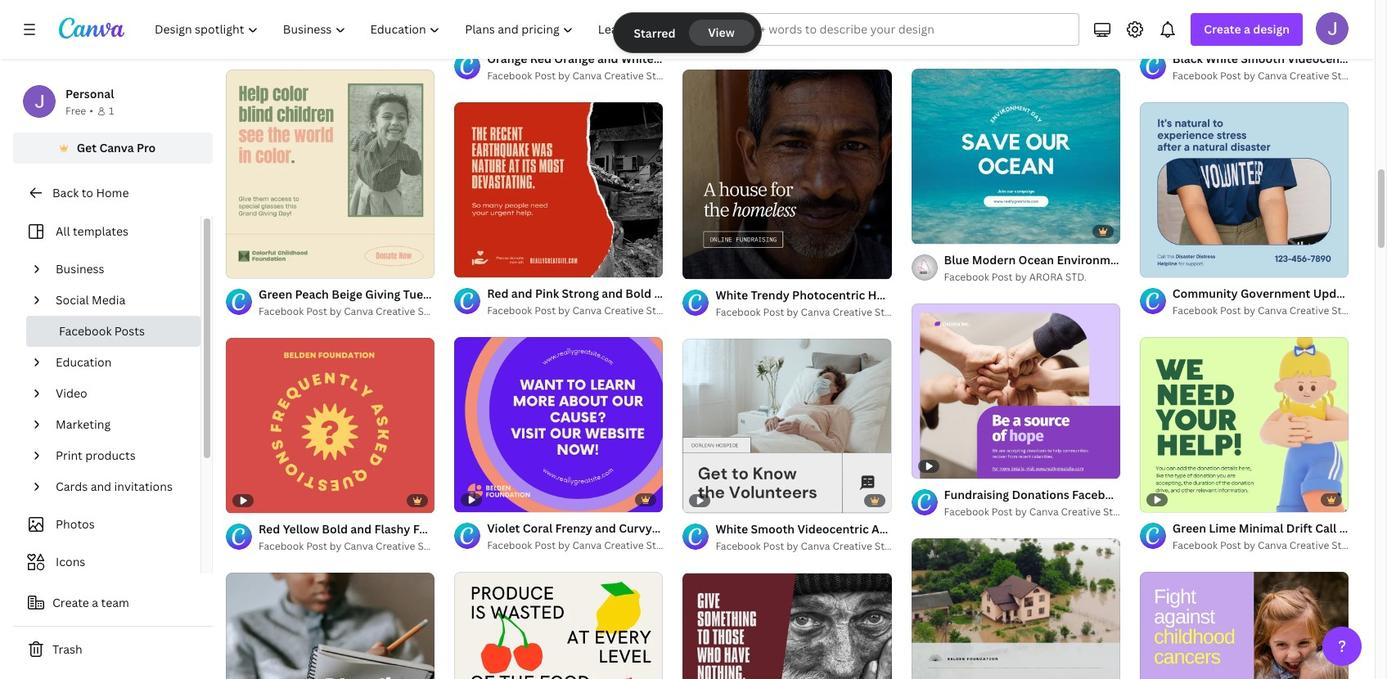 Task type: describe. For each thing, give the bounding box(es) containing it.
social media
[[56, 292, 125, 308]]

red
[[259, 521, 280, 537]]

education link
[[49, 347, 191, 378]]

studio inside black white smooth videocentric state facebook post by canva creative studio
[[1332, 69, 1363, 83]]

video
[[56, 386, 87, 401]]

facebook inside beige cartoon thrifting matters instagram (facebook post) facebook post by visuel colonie
[[259, 36, 304, 50]]

yellow
[[283, 521, 319, 537]]

thrifting
[[341, 18, 389, 34]]

back to home
[[52, 185, 129, 201]]

action inside violet coral frenzy and curvy call to action facebook post facebook post by canva creative studio
[[694, 521, 730, 536]]

white inside black white smooth videocentric state facebook post by canva creative studio
[[1206, 51, 1238, 66]]

black
[[1173, 51, 1203, 66]]

call inside violet coral frenzy and curvy call to action facebook post facebook post by canva creative studio
[[655, 521, 676, 536]]

•
[[89, 104, 93, 118]]

post inside beige cartoon thrifting matters instagram (facebook post) facebook post by visuel colonie
[[306, 36, 327, 50]]

human
[[868, 287, 909, 303]]

red yellow bold and flashy faq facebook post link
[[259, 520, 520, 538]]

beige cartoon thrifting matters instagram (facebook post) facebook post by visuel colonie
[[259, 18, 585, 50]]

by inside facebook post by bolderstuf link
[[787, 36, 799, 50]]

post inside black white smooth videocentric state facebook post by canva creative studio
[[1220, 69, 1242, 83]]

std.
[[1066, 270, 1087, 284]]

cards
[[56, 479, 88, 494]]

create a team
[[52, 595, 129, 611]]

marketing link
[[49, 409, 191, 440]]

get
[[77, 140, 97, 156]]

announcement
[[872, 522, 958, 537]]

bolderstuf
[[801, 36, 853, 50]]

3
[[713, 259, 718, 271]]

facebook post by bolderstuf link
[[716, 36, 892, 52]]

modern
[[972, 252, 1016, 268]]

1 for 1 of 3
[[694, 259, 699, 271]]

studio inside white smooth videocentric announcement facebook post facebook post by canva creative studio
[[875, 540, 906, 554]]

creative inside the white trendy photocentric human services facebook post facebook post by canva creative studio
[[833, 305, 872, 319]]

faq
[[413, 521, 436, 537]]

cartoon
[[292, 18, 338, 34]]

creative inside "red yellow bold and flashy faq facebook post facebook post by canva creative studio"
[[376, 539, 415, 553]]

curvy
[[619, 521, 652, 536]]

ocean
[[1019, 252, 1054, 268]]

free •
[[65, 104, 93, 118]]

invitations
[[114, 479, 173, 494]]

a for team
[[92, 595, 98, 611]]

home
[[96, 185, 129, 201]]

view button
[[689, 20, 754, 46]]

action inside "green lime minimal drift call to action facebook post by canva creative studio"
[[1354, 521, 1387, 536]]

print
[[56, 448, 83, 463]]

trendy
[[751, 287, 790, 303]]

red yellow bold and flashy faq facebook post facebook post by canva creative studio
[[259, 521, 520, 553]]

personal
[[65, 86, 114, 102]]

and for red yellow bold and flashy faq facebook post
[[351, 521, 372, 537]]

trash
[[52, 642, 82, 657]]

photos
[[56, 517, 95, 532]]

create a design
[[1204, 21, 1290, 37]]

creative inside white smooth videocentric announcement facebook post facebook post by canva creative studio
[[833, 540, 872, 554]]

by inside white smooth videocentric announcement facebook post facebook post by canva creative studio
[[787, 540, 799, 554]]

creative inside black white smooth videocentric state facebook post by canva creative studio
[[1290, 69, 1330, 83]]

environment
[[1057, 252, 1129, 268]]

products
[[85, 448, 136, 463]]

icons link
[[23, 547, 191, 578]]

Search search field
[[730, 14, 1069, 45]]

marketing
[[56, 417, 111, 432]]

violet coral frenzy and curvy call to action facebook post link
[[487, 520, 814, 538]]

post inside "green lime minimal drift call to action facebook post by canva creative studio"
[[1220, 539, 1242, 553]]

posts
[[114, 323, 145, 339]]

flashy
[[374, 521, 410, 537]]

violet
[[487, 521, 520, 536]]

white for white smooth videocentric announcement facebook post
[[716, 522, 748, 537]]

white smooth videocentric announcement facebook post facebook post by canva creative studio
[[716, 522, 1041, 554]]

business link
[[49, 254, 191, 285]]

black white smooth videocentric state facebook post by canva creative studio
[[1173, 51, 1387, 83]]

1 of 3
[[694, 259, 718, 271]]

status containing view
[[614, 13, 761, 52]]

1 of 3 link
[[683, 70, 892, 279]]

create for create a team
[[52, 595, 89, 611]]

by inside violet coral frenzy and curvy call to action facebook post facebook post by canva creative studio
[[558, 539, 570, 553]]

blue
[[944, 252, 970, 268]]

get canva pro button
[[13, 133, 213, 164]]

canva inside white smooth videocentric announcement facebook post facebook post by canva creative studio
[[801, 540, 830, 554]]

templates
[[73, 223, 128, 239]]

photocentric
[[792, 287, 865, 303]]

business
[[56, 261, 104, 277]]

green lime minimal drift call to action facebook post by canva creative studio
[[1173, 521, 1387, 553]]

black white smooth videocentric state link
[[1173, 50, 1387, 68]]

create a team button
[[13, 587, 213, 620]]

red and pink strong and bold earthquake crisis hub facebook post image
[[454, 103, 663, 278]]

beige cartoon thrifting matters instagram (facebook post) link
[[259, 17, 585, 35]]

minimal
[[1239, 521, 1284, 536]]

services
[[911, 287, 958, 303]]

social media link
[[49, 285, 191, 316]]

frenzy
[[555, 521, 592, 536]]

blue modern ocean environment day facebook post image
[[912, 69, 1120, 244]]

by inside "green lime minimal drift call to action facebook post by canva creative studio"
[[1244, 539, 1256, 553]]

white trendy photocentric human services facebook post image
[[683, 70, 892, 279]]

smooth inside black white smooth videocentric state facebook post by canva creative studio
[[1241, 51, 1285, 66]]

top level navigation element
[[144, 13, 658, 46]]

call inside "green lime minimal drift call to action facebook post by canva creative studio"
[[1316, 521, 1337, 536]]

green lime minimal drift call to action link
[[1173, 520, 1387, 538]]

0 horizontal spatial to
[[82, 185, 93, 201]]

canva inside get canva pro button
[[99, 140, 134, 156]]

media
[[92, 292, 125, 308]]

and for violet coral frenzy and curvy call to action facebook post
[[595, 521, 616, 536]]

get canva pro
[[77, 140, 156, 156]]

education
[[56, 354, 112, 370]]

green illustrative coronavirus prevention for kids facebook post image
[[683, 0, 892, 10]]



Task type: locate. For each thing, give the bounding box(es) containing it.
blue modern ocean environment day facebook post facebook post by arora std.
[[944, 252, 1237, 284]]

2 horizontal spatial to
[[1340, 521, 1352, 536]]

create down icons
[[52, 595, 89, 611]]

1
[[109, 104, 114, 118], [694, 259, 699, 271]]

of
[[701, 259, 710, 271]]

back to home link
[[13, 177, 213, 210]]

1 for 1
[[109, 104, 114, 118]]

ivory yellow red bold geometric educational food waste facebook post image
[[454, 572, 663, 679]]

studio inside "green lime minimal drift call to action facebook post by canva creative studio"
[[1332, 539, 1363, 553]]

call right curvy
[[655, 521, 676, 536]]

colonie
[[375, 36, 411, 50]]

1 horizontal spatial call
[[1316, 521, 1337, 536]]

facebook inside facebook post by bolderstuf link
[[716, 36, 761, 50]]

design
[[1253, 21, 1290, 37]]

0 vertical spatial white
[[1206, 51, 1238, 66]]

green peach beige giving tuesday-inspired event facebook post image
[[226, 70, 435, 278]]

0 horizontal spatial action
[[694, 521, 730, 536]]

a inside create a team button
[[92, 595, 98, 611]]

videocentric down jacob simon image
[[1288, 51, 1359, 66]]

post
[[992, 35, 1013, 49], [306, 36, 327, 50], [763, 36, 784, 50], [535, 69, 556, 83], [1220, 69, 1242, 83], [1213, 252, 1237, 268], [992, 270, 1013, 284], [1017, 287, 1042, 303], [535, 304, 556, 318], [1220, 304, 1242, 318], [306, 305, 327, 319], [763, 305, 784, 319], [992, 505, 1013, 519], [789, 521, 814, 536], [495, 521, 520, 537], [1017, 522, 1041, 537], [535, 539, 556, 553], [1220, 539, 1242, 553], [306, 539, 327, 553], [763, 540, 784, 554]]

by inside beige cartoon thrifting matters instagram (facebook post) facebook post by visuel colonie
[[330, 36, 342, 50]]

create for create a design
[[1204, 21, 1242, 37]]

0 horizontal spatial a
[[92, 595, 98, 611]]

studio
[[1103, 35, 1134, 49], [646, 69, 677, 83], [1332, 69, 1363, 83], [646, 304, 677, 318], [1332, 304, 1363, 318], [418, 305, 449, 319], [875, 305, 906, 319], [1103, 505, 1134, 519], [646, 539, 677, 553], [1332, 539, 1363, 553], [418, 539, 449, 553], [875, 540, 906, 554]]

by inside "red yellow bold and flashy faq facebook post facebook post by canva creative studio"
[[330, 539, 342, 553]]

and left curvy
[[595, 521, 616, 536]]

0 horizontal spatial 1
[[109, 104, 114, 118]]

coral
[[523, 521, 553, 536]]

canva inside "red yellow bold and flashy faq facebook post facebook post by canva creative studio"
[[344, 539, 373, 553]]

call right the drift
[[1316, 521, 1337, 536]]

to inside "green lime minimal drift call to action facebook post by canva creative studio"
[[1340, 521, 1352, 536]]

1 horizontal spatial and
[[351, 521, 372, 537]]

facebook inside black white smooth videocentric state facebook post by canva creative studio
[[1173, 69, 1218, 83]]

1 horizontal spatial videocentric
[[1288, 51, 1359, 66]]

by
[[1015, 35, 1027, 49], [330, 36, 342, 50], [787, 36, 799, 50], [558, 69, 570, 83], [1244, 69, 1256, 83], [1015, 270, 1027, 284], [558, 304, 570, 318], [1244, 304, 1256, 318], [330, 305, 342, 319], [787, 305, 799, 319], [1015, 505, 1027, 519], [558, 539, 570, 553], [1244, 539, 1256, 553], [330, 539, 342, 553], [787, 540, 799, 554]]

white inside white smooth videocentric announcement facebook post facebook post by canva creative studio
[[716, 522, 748, 537]]

jacob simon image
[[1316, 12, 1349, 45]]

0 vertical spatial 1
[[109, 104, 114, 118]]

and right "cards"
[[91, 479, 111, 494]]

status
[[614, 13, 761, 52]]

facebook post by visuel colonie link
[[259, 35, 435, 52]]

white trendy photocentric human services facebook post facebook post by canva creative studio
[[716, 287, 1042, 319]]

1 right •
[[109, 104, 114, 118]]

purple white yellow minimal illustrative health facebook post image
[[1140, 572, 1349, 679]]

1 horizontal spatial create
[[1204, 21, 1242, 37]]

0 horizontal spatial call
[[655, 521, 676, 536]]

white for white trendy photocentric human services facebook post
[[716, 287, 748, 303]]

0 vertical spatial smooth
[[1241, 51, 1285, 66]]

starred
[[634, 25, 676, 41]]

2 action from the left
[[1354, 521, 1387, 536]]

action right curvy
[[694, 521, 730, 536]]

by inside black white smooth videocentric state facebook post by canva creative studio
[[1244, 69, 1256, 83]]

state
[[1362, 51, 1387, 66]]

matters
[[391, 18, 435, 34]]

instagram
[[438, 18, 494, 34]]

maroon and white photo heavy famine/poverty crisis hub facebook post image
[[683, 574, 892, 679]]

white classic photocentric education and youth development facebook post image
[[226, 573, 435, 679]]

a left design
[[1244, 21, 1251, 37]]

trash link
[[13, 634, 213, 666]]

1 horizontal spatial a
[[1244, 21, 1251, 37]]

2 call from the left
[[1316, 521, 1337, 536]]

studio inside violet coral frenzy and curvy call to action facebook post facebook post by canva creative studio
[[646, 539, 677, 553]]

drift
[[1287, 521, 1313, 536]]

1 vertical spatial videocentric
[[798, 522, 869, 537]]

facebook posts
[[59, 323, 145, 339]]

create inside create a team button
[[52, 595, 89, 611]]

view
[[708, 25, 735, 40]]

1 horizontal spatial to
[[679, 521, 691, 536]]

action
[[694, 521, 730, 536], [1354, 521, 1387, 536]]

violet coral frenzy and curvy call to action facebook post facebook post by canva creative studio
[[487, 521, 814, 553]]

1 vertical spatial white
[[716, 287, 748, 303]]

to right the drift
[[1340, 521, 1352, 536]]

to right curvy
[[679, 521, 691, 536]]

1 vertical spatial smooth
[[751, 522, 795, 537]]

1 vertical spatial a
[[92, 595, 98, 611]]

post)
[[557, 18, 585, 34]]

facebook
[[944, 35, 989, 49], [259, 36, 304, 50], [716, 36, 761, 50], [487, 69, 532, 83], [1173, 69, 1218, 83], [1156, 252, 1210, 268], [944, 270, 989, 284], [961, 287, 1015, 303], [487, 304, 532, 318], [1173, 304, 1218, 318], [259, 305, 304, 319], [716, 305, 761, 319], [59, 323, 112, 339], [944, 505, 989, 519], [733, 521, 786, 536], [439, 521, 492, 537], [960, 522, 1014, 537], [487, 539, 532, 553], [1173, 539, 1218, 553], [259, 539, 304, 553], [716, 540, 761, 554]]

1 vertical spatial 1
[[694, 259, 699, 271]]

and
[[91, 479, 111, 494], [595, 521, 616, 536], [351, 521, 372, 537]]

0 horizontal spatial create
[[52, 595, 89, 611]]

all templates
[[56, 223, 128, 239]]

photos link
[[23, 509, 191, 540]]

team
[[101, 595, 129, 611]]

by inside the white trendy photocentric human services facebook post facebook post by canva creative studio
[[787, 305, 799, 319]]

to
[[82, 185, 93, 201], [679, 521, 691, 536], [1340, 521, 1352, 536]]

to right back
[[82, 185, 93, 201]]

2 vertical spatial white
[[716, 522, 748, 537]]

by inside blue modern ocean environment day facebook post facebook post by arora std.
[[1015, 270, 1027, 284]]

canva inside black white smooth videocentric state facebook post by canva creative studio
[[1258, 69, 1287, 83]]

a left team
[[92, 595, 98, 611]]

1 action from the left
[[694, 521, 730, 536]]

icons
[[56, 554, 85, 570]]

2 horizontal spatial and
[[595, 521, 616, 536]]

free
[[65, 104, 86, 118]]

studio inside "red yellow bold and flashy faq facebook post facebook post by canva creative studio"
[[418, 539, 449, 553]]

print products
[[56, 448, 136, 463]]

canva inside violet coral frenzy and curvy call to action facebook post facebook post by canva creative studio
[[572, 539, 602, 553]]

0 vertical spatial videocentric
[[1288, 51, 1359, 66]]

white trendy photocentric human services facebook post link
[[716, 286, 1042, 304]]

1 horizontal spatial action
[[1354, 521, 1387, 536]]

1 horizontal spatial 1
[[694, 259, 699, 271]]

creative inside violet coral frenzy and curvy call to action facebook post facebook post by canva creative studio
[[604, 539, 644, 553]]

creative
[[1061, 35, 1101, 49], [604, 69, 644, 83], [1290, 69, 1330, 83], [604, 304, 644, 318], [1290, 304, 1330, 318], [376, 305, 415, 319], [833, 305, 872, 319], [1061, 505, 1101, 519], [604, 539, 644, 553], [1290, 539, 1330, 553], [376, 539, 415, 553], [833, 540, 872, 554]]

lime
[[1209, 521, 1236, 536]]

a inside the create a design dropdown button
[[1244, 21, 1251, 37]]

back
[[52, 185, 79, 201]]

to inside violet coral frenzy and curvy call to action facebook post facebook post by canva creative studio
[[679, 521, 691, 536]]

facebook inside "green lime minimal drift call to action facebook post by canva creative studio"
[[1173, 539, 1218, 553]]

call
[[655, 521, 676, 536], [1316, 521, 1337, 536]]

0 vertical spatial create
[[1204, 21, 1242, 37]]

arora
[[1030, 270, 1063, 284]]

cards and invitations link
[[49, 471, 191, 503]]

0 horizontal spatial smooth
[[751, 522, 795, 537]]

community government updates facebook post in light blue dark blue soft minimalist style image
[[1140, 103, 1349, 278]]

facebook post by arora std. link
[[944, 269, 1120, 286]]

videocentric inside black white smooth videocentric state facebook post by canva creative studio
[[1288, 51, 1359, 66]]

visuel
[[344, 36, 372, 50]]

social
[[56, 292, 89, 308]]

creative inside "green lime minimal drift call to action facebook post by canva creative studio"
[[1290, 539, 1330, 553]]

0 horizontal spatial and
[[91, 479, 111, 494]]

a for design
[[1244, 21, 1251, 37]]

beige
[[259, 18, 290, 34]]

1 left of
[[694, 259, 699, 271]]

(facebook
[[496, 18, 554, 34]]

white smooth videocentric announcement facebook post link
[[716, 521, 1041, 539]]

create
[[1204, 21, 1242, 37], [52, 595, 89, 611]]

1 call from the left
[[655, 521, 676, 536]]

and inside violet coral frenzy and curvy call to action facebook post facebook post by canva creative studio
[[595, 521, 616, 536]]

create left design
[[1204, 21, 1242, 37]]

studio inside the white trendy photocentric human services facebook post facebook post by canva creative studio
[[875, 305, 906, 319]]

facebook post by canva creative studio
[[944, 35, 1134, 49], [487, 69, 677, 83], [487, 304, 677, 318], [1173, 304, 1363, 318], [259, 305, 449, 319], [944, 505, 1134, 519]]

1 vertical spatial create
[[52, 595, 89, 611]]

green
[[1173, 521, 1207, 536]]

0 vertical spatial a
[[1244, 21, 1251, 37]]

videocentric inside white smooth videocentric announcement facebook post facebook post by canva creative studio
[[798, 522, 869, 537]]

action right the drift
[[1354, 521, 1387, 536]]

videocentric left announcement
[[798, 522, 869, 537]]

canva inside "green lime minimal drift call to action facebook post by canva creative studio"
[[1258, 539, 1287, 553]]

canva inside the white trendy photocentric human services facebook post facebook post by canva creative studio
[[801, 305, 830, 319]]

1 horizontal spatial smooth
[[1241, 51, 1285, 66]]

bold
[[322, 521, 348, 537]]

None search field
[[697, 13, 1080, 46]]

day
[[1132, 252, 1154, 268]]

white
[[1206, 51, 1238, 66], [716, 287, 748, 303], [716, 522, 748, 537]]

and right bold
[[351, 521, 372, 537]]

create inside dropdown button
[[1204, 21, 1242, 37]]

all
[[56, 223, 70, 239]]

white inside the white trendy photocentric human services facebook post facebook post by canva creative studio
[[716, 287, 748, 303]]

0 horizontal spatial videocentric
[[798, 522, 869, 537]]

video link
[[49, 378, 191, 409]]

and inside "red yellow bold and flashy faq facebook post facebook post by canva creative studio"
[[351, 521, 372, 537]]

facebook post by bolderstuf
[[716, 36, 853, 50]]

all templates link
[[23, 216, 191, 247]]

smooth inside white smooth videocentric announcement facebook post facebook post by canva creative studio
[[751, 522, 795, 537]]

pro
[[137, 140, 156, 156]]

facebook post by canva creative studio link
[[944, 34, 1134, 51], [487, 68, 677, 84], [1173, 68, 1363, 84], [487, 303, 677, 320], [1173, 303, 1363, 320], [259, 304, 449, 320], [716, 304, 906, 321], [944, 504, 1134, 520], [487, 538, 677, 554], [1173, 538, 1363, 554], [259, 538, 449, 555], [716, 539, 906, 555]]

cards and invitations
[[56, 479, 173, 494]]



Task type: vqa. For each thing, say whether or not it's contained in the screenshot.
The Thinking:
no



